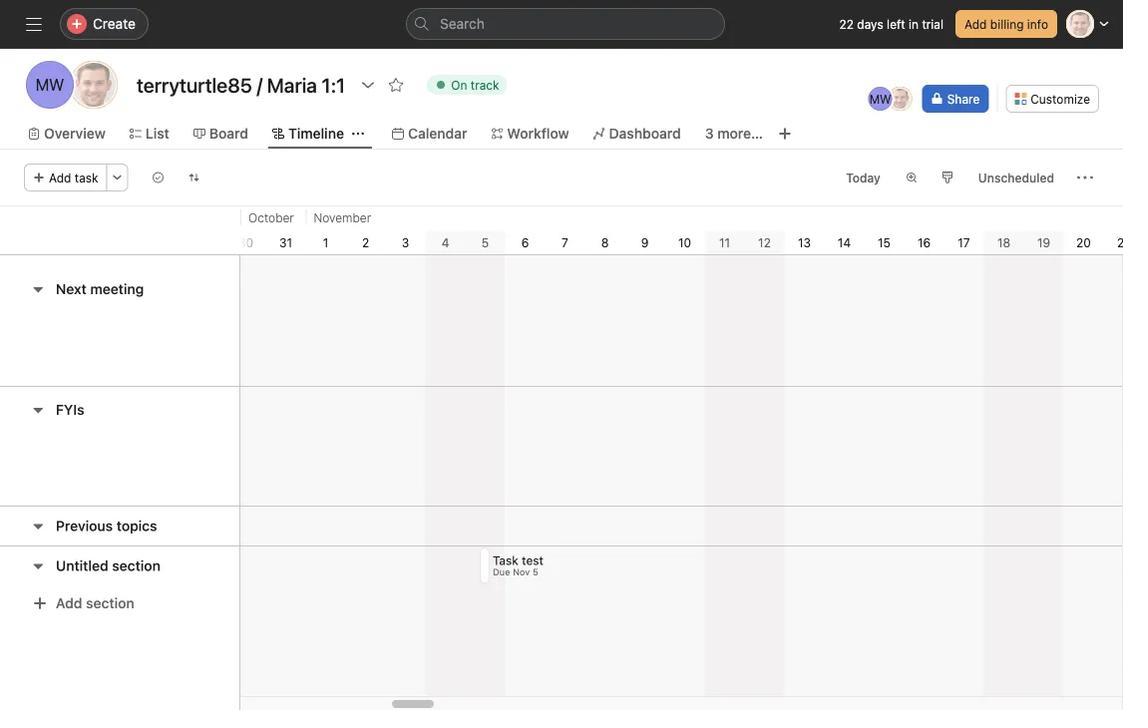 Task type: vqa. For each thing, say whether or not it's contained in the screenshot.
Cola
no



Task type: describe. For each thing, give the bounding box(es) containing it.
on
[[451, 78, 467, 92]]

19
[[1038, 235, 1051, 249]]

due
[[493, 567, 511, 577]]

info
[[1028, 17, 1049, 31]]

fyis
[[56, 402, 84, 418]]

add billing info
[[965, 17, 1049, 31]]

today button
[[837, 164, 890, 192]]

add for add billing info
[[965, 17, 987, 31]]

4
[[442, 235, 449, 249]]

workflow
[[507, 125, 569, 142]]

0 horizontal spatial mw
[[35, 75, 64, 94]]

all tasks image
[[152, 172, 164, 184]]

share button
[[923, 85, 989, 113]]

section for untitled section
[[112, 558, 161, 574]]

3 more… button
[[705, 123, 763, 145]]

show options image
[[360, 77, 376, 93]]

add billing info button
[[956, 10, 1058, 38]]

customize button
[[1006, 85, 1099, 113]]

15
[[878, 235, 891, 249]]

add tab image
[[777, 126, 793, 142]]

add to starred image
[[388, 77, 404, 93]]

next meeting button
[[56, 271, 144, 307]]

more actions image
[[1078, 170, 1094, 186]]

collapse task list for the section fyis image
[[30, 402, 46, 418]]

unscheduled
[[979, 171, 1055, 185]]

task
[[75, 171, 98, 185]]

7
[[562, 235, 569, 249]]

add task button
[[24, 164, 107, 192]]

more…
[[718, 125, 763, 142]]

2
[[362, 235, 369, 249]]

add for add task
[[49, 171, 71, 185]]

today
[[846, 171, 881, 185]]

customize
[[1031, 92, 1091, 106]]

14
[[838, 235, 851, 249]]

color: default image
[[942, 172, 954, 184]]

22 days left in trial
[[840, 17, 944, 31]]

3 for 3
[[402, 235, 409, 249]]

next
[[56, 281, 87, 297]]

fyis button
[[56, 392, 84, 428]]

search
[[440, 15, 485, 32]]

timeline
[[288, 125, 344, 142]]

17
[[958, 235, 970, 249]]

untitled
[[56, 558, 108, 574]]

13
[[798, 235, 811, 249]]

dashboard link
[[593, 123, 681, 145]]

untitled section button
[[56, 548, 161, 584]]

weeks image
[[906, 172, 918, 184]]

add for add section
[[56, 595, 82, 612]]

1 horizontal spatial tt
[[893, 92, 908, 106]]

3 for 3 more…
[[705, 125, 714, 142]]

november
[[314, 211, 371, 224]]

share
[[948, 92, 980, 106]]

more actions image
[[111, 172, 123, 184]]

create
[[93, 15, 136, 32]]

31
[[279, 235, 292, 249]]

track
[[471, 78, 499, 92]]

create button
[[60, 8, 149, 40]]

8
[[601, 235, 609, 249]]

10
[[678, 235, 691, 249]]



Task type: locate. For each thing, give the bounding box(es) containing it.
october
[[248, 211, 294, 224]]

board
[[209, 125, 248, 142]]

task test due nov 5
[[493, 553, 544, 577]]

dashboard
[[609, 125, 681, 142]]

None text field
[[132, 67, 350, 103]]

board link
[[193, 123, 248, 145]]

add left task
[[49, 171, 71, 185]]

add section
[[56, 595, 134, 612]]

1 horizontal spatial 3
[[705, 125, 714, 142]]

5 left '6'
[[482, 235, 489, 249]]

0 vertical spatial 5
[[482, 235, 489, 249]]

1 horizontal spatial 5
[[533, 567, 539, 577]]

nov
[[513, 567, 531, 577]]

0 horizontal spatial tt
[[84, 75, 104, 94]]

list
[[145, 125, 169, 142]]

list link
[[130, 123, 169, 145]]

0 vertical spatial 3
[[705, 125, 714, 142]]

previous
[[56, 518, 113, 534]]

previous topics
[[56, 518, 157, 534]]

22
[[840, 17, 854, 31]]

20
[[1077, 235, 1091, 249]]

trial
[[922, 17, 944, 31]]

3 more…
[[705, 125, 763, 142]]

add section button
[[24, 586, 142, 622]]

expand sidebar image
[[26, 16, 42, 32]]

1 vertical spatial add
[[49, 171, 71, 185]]

mw left share button
[[870, 92, 892, 106]]

task
[[493, 553, 519, 567]]

3 left more…
[[705, 125, 714, 142]]

section for add section
[[86, 595, 134, 612]]

0 horizontal spatial 3
[[402, 235, 409, 249]]

collapse task list for the section previous topics image
[[30, 518, 46, 534]]

calendar
[[408, 125, 467, 142]]

calendar link
[[392, 123, 467, 145]]

section down the untitled section button
[[86, 595, 134, 612]]

add down untitled
[[56, 595, 82, 612]]

tab actions image
[[352, 128, 364, 140]]

in
[[909, 17, 919, 31]]

3 inside popup button
[[705, 125, 714, 142]]

3 right the 2
[[402, 235, 409, 249]]

5
[[482, 235, 489, 249], [533, 567, 539, 577]]

16
[[918, 235, 931, 249]]

11
[[719, 235, 730, 249]]

5 right nov
[[533, 567, 539, 577]]

timeline link
[[272, 123, 344, 145]]

6
[[521, 235, 529, 249]]

0 vertical spatial section
[[112, 558, 161, 574]]

12
[[758, 235, 771, 249]]

workflow link
[[491, 123, 569, 145]]

none image
[[188, 172, 200, 184]]

9
[[641, 235, 649, 249]]

add task
[[49, 171, 98, 185]]

1
[[323, 235, 329, 249]]

test
[[522, 553, 544, 567]]

overview link
[[28, 123, 106, 145]]

unscheduled button
[[970, 164, 1064, 192]]

search button
[[406, 8, 725, 40]]

30
[[238, 235, 253, 249]]

next meeting
[[56, 281, 144, 297]]

18
[[998, 235, 1011, 249]]

days
[[857, 17, 884, 31]]

5 inside task test due nov 5
[[533, 567, 539, 577]]

add
[[965, 17, 987, 31], [49, 171, 71, 185], [56, 595, 82, 612]]

topics
[[117, 518, 157, 534]]

2 vertical spatial add
[[56, 595, 82, 612]]

on track button
[[418, 71, 516, 99]]

on track
[[451, 78, 499, 92]]

billing
[[991, 17, 1024, 31]]

section inside button
[[86, 595, 134, 612]]

left
[[887, 17, 906, 31]]

mw
[[35, 75, 64, 94], [870, 92, 892, 106]]

add left billing
[[965, 17, 987, 31]]

section
[[112, 558, 161, 574], [86, 595, 134, 612]]

section down topics
[[112, 558, 161, 574]]

mw up overview link
[[35, 75, 64, 94]]

tt
[[84, 75, 104, 94], [893, 92, 908, 106]]

overview
[[44, 125, 106, 142]]

0 horizontal spatial 5
[[482, 235, 489, 249]]

meeting
[[90, 281, 144, 297]]

tt left share button
[[893, 92, 908, 106]]

1 vertical spatial 5
[[533, 567, 539, 577]]

untitled section
[[56, 558, 161, 574]]

1 vertical spatial 3
[[402, 235, 409, 249]]

add inside button
[[965, 17, 987, 31]]

collapse task list for the section next meeting image
[[30, 281, 46, 297]]

section inside button
[[112, 558, 161, 574]]

collapse task list for the section untitled section image
[[30, 558, 46, 574]]

1 horizontal spatial mw
[[870, 92, 892, 106]]

previous topics button
[[56, 508, 157, 544]]

search list box
[[406, 8, 725, 40]]

1 vertical spatial section
[[86, 595, 134, 612]]

tt up overview
[[84, 75, 104, 94]]

0 vertical spatial add
[[965, 17, 987, 31]]

3
[[705, 125, 714, 142], [402, 235, 409, 249]]



